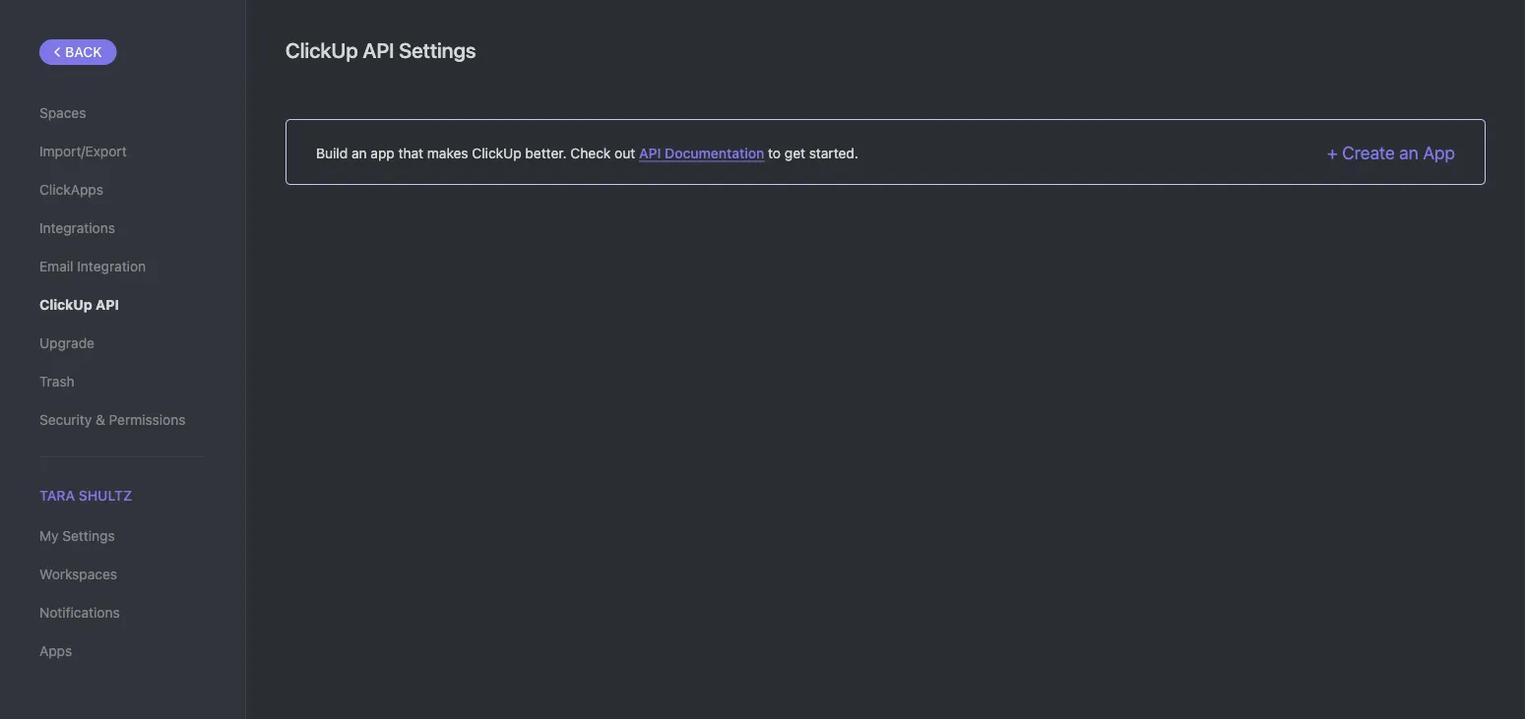 Task type: vqa. For each thing, say whether or not it's contained in the screenshot.
"an" to the left
yes



Task type: describe. For each thing, give the bounding box(es) containing it.
security & permissions link
[[39, 404, 206, 437]]

1 horizontal spatial an
[[1400, 142, 1419, 163]]

upgrade
[[39, 335, 95, 352]]

makes
[[427, 145, 468, 161]]

tara shultz
[[39, 488, 132, 504]]

&
[[96, 412, 105, 428]]

that
[[398, 145, 424, 161]]

workspaces link
[[39, 559, 206, 592]]

1 vertical spatial settings
[[62, 529, 115, 545]]

trash link
[[39, 365, 206, 399]]

spaces link
[[39, 97, 206, 130]]

clickup api
[[39, 297, 119, 313]]

tara
[[39, 488, 75, 504]]

workspaces
[[39, 567, 117, 583]]

2 horizontal spatial api
[[639, 145, 661, 161]]

out
[[615, 145, 635, 161]]

integrations
[[39, 220, 115, 236]]

+
[[1327, 142, 1338, 163]]

build an app that makes clickup better. check out api documentation to get started.
[[316, 145, 859, 161]]

my
[[39, 529, 59, 545]]

app
[[1423, 142, 1456, 163]]

create
[[1343, 142, 1395, 163]]

notifications link
[[39, 597, 206, 631]]

app
[[371, 145, 395, 161]]

email integration link
[[39, 250, 206, 284]]

import/export link
[[39, 135, 206, 168]]

email integration
[[39, 259, 146, 275]]

clickup api settings
[[286, 37, 476, 62]]

shultz
[[79, 488, 132, 504]]

my settings
[[39, 529, 115, 545]]

permissions
[[109, 412, 186, 428]]

clickapps
[[39, 182, 103, 198]]

better.
[[525, 145, 567, 161]]

0 horizontal spatial an
[[352, 145, 367, 161]]

import/export
[[39, 143, 127, 160]]

documentation
[[665, 145, 765, 161]]



Task type: locate. For each thing, give the bounding box(es) containing it.
apps
[[39, 644, 72, 660]]

0 vertical spatial settings
[[399, 37, 476, 62]]

clickup for clickup api
[[39, 297, 92, 313]]

back
[[65, 44, 102, 60]]

build
[[316, 145, 348, 161]]

spaces
[[39, 105, 86, 121]]

trash
[[39, 374, 75, 390]]

security & permissions
[[39, 412, 186, 428]]

apps link
[[39, 635, 206, 669]]

started.
[[809, 145, 859, 161]]

api for clickup api
[[96, 297, 119, 313]]

2 vertical spatial clickup
[[39, 297, 92, 313]]

+ create an app
[[1327, 142, 1456, 163]]

settings
[[399, 37, 476, 62], [62, 529, 115, 545]]

1 horizontal spatial clickup
[[286, 37, 358, 62]]

0 vertical spatial clickup
[[286, 37, 358, 62]]

2 vertical spatial api
[[96, 297, 119, 313]]

api documentation link
[[639, 145, 765, 162]]

check
[[571, 145, 611, 161]]

notifications
[[39, 605, 120, 622]]

upgrade link
[[39, 327, 206, 360]]

0 horizontal spatial settings
[[62, 529, 115, 545]]

integration
[[77, 259, 146, 275]]

api
[[363, 37, 394, 62], [639, 145, 661, 161], [96, 297, 119, 313]]

clickup
[[286, 37, 358, 62], [472, 145, 522, 161], [39, 297, 92, 313]]

integrations link
[[39, 212, 206, 245]]

0 horizontal spatial clickup
[[39, 297, 92, 313]]

api for clickup api settings
[[363, 37, 394, 62]]

0 vertical spatial api
[[363, 37, 394, 62]]

2 horizontal spatial clickup
[[472, 145, 522, 161]]

clickup api link
[[39, 289, 206, 322]]

email
[[39, 259, 73, 275]]

1 horizontal spatial settings
[[399, 37, 476, 62]]

get
[[785, 145, 806, 161]]

an
[[1400, 142, 1419, 163], [352, 145, 367, 161]]

1 horizontal spatial api
[[363, 37, 394, 62]]

clickup for clickup api settings
[[286, 37, 358, 62]]

0 horizontal spatial api
[[96, 297, 119, 313]]

to
[[768, 145, 781, 161]]

clickapps link
[[39, 173, 206, 207]]

1 vertical spatial clickup
[[472, 145, 522, 161]]

1 vertical spatial api
[[639, 145, 661, 161]]

my settings link
[[39, 520, 206, 554]]

back link
[[39, 39, 117, 65]]

security
[[39, 412, 92, 428]]



